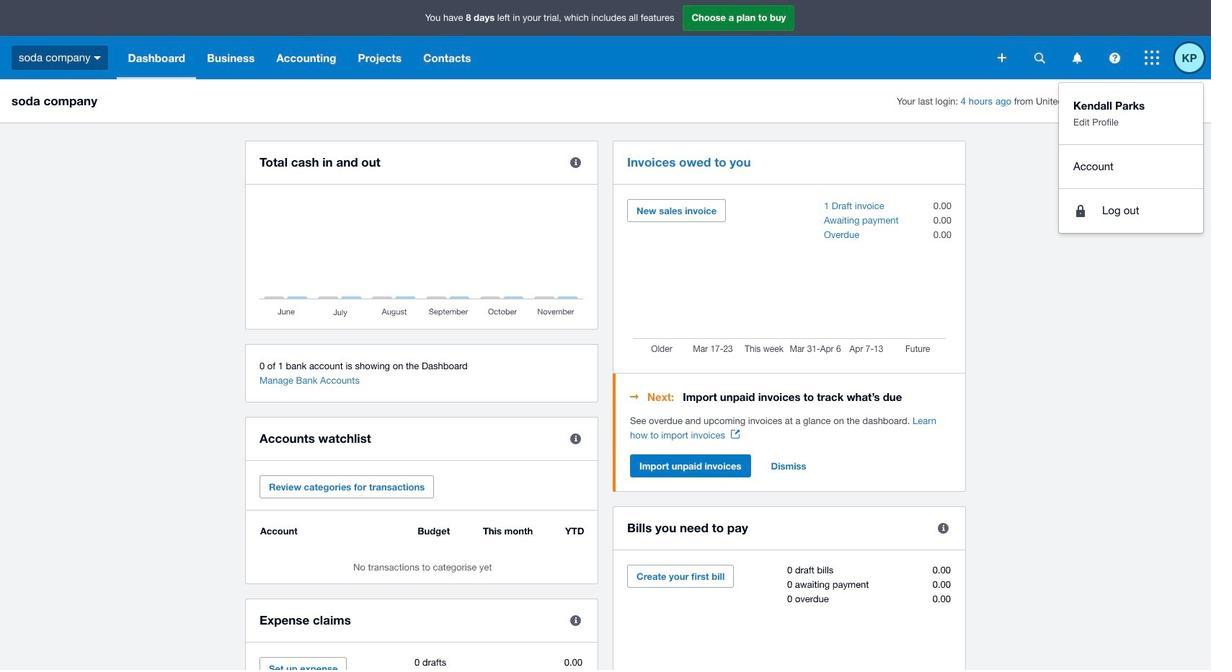 Task type: locate. For each thing, give the bounding box(es) containing it.
svg image
[[1145, 50, 1160, 65], [1035, 52, 1045, 63], [1073, 52, 1082, 63], [1110, 52, 1120, 63], [94, 56, 101, 60]]

empty state widget for the total cash in and out feature, displaying a column graph summarising bank transaction data as total money in versus total money out across all connected bank accounts, enabling a visual comparison of the two amounts. image
[[260, 199, 584, 318]]

empty state of the expenses widget with a 'set up expense claims' button and a data-less table. image
[[260, 657, 584, 670]]

heading
[[630, 388, 952, 405]]

empty state of the accounts watchlist widget, featuring a 'review categories for transactions' button and a data-less table with headings 'account,' 'budget,' 'this month,' and 'ytd.' image
[[260, 525, 584, 573]]

panel body document
[[630, 414, 952, 443], [630, 414, 952, 443]]

list box
[[1059, 83, 1204, 233]]

banner
[[0, 0, 1212, 233]]

empty state of the bills widget with a 'create your first bill' button and an unpopulated column graph. image
[[627, 565, 952, 670]]

svg image
[[998, 53, 1007, 62]]

group
[[1059, 83, 1204, 233]]



Task type: vqa. For each thing, say whether or not it's contained in the screenshot.
middle svg image
yes



Task type: describe. For each thing, give the bounding box(es) containing it.
opens in a new tab image
[[731, 430, 740, 439]]



